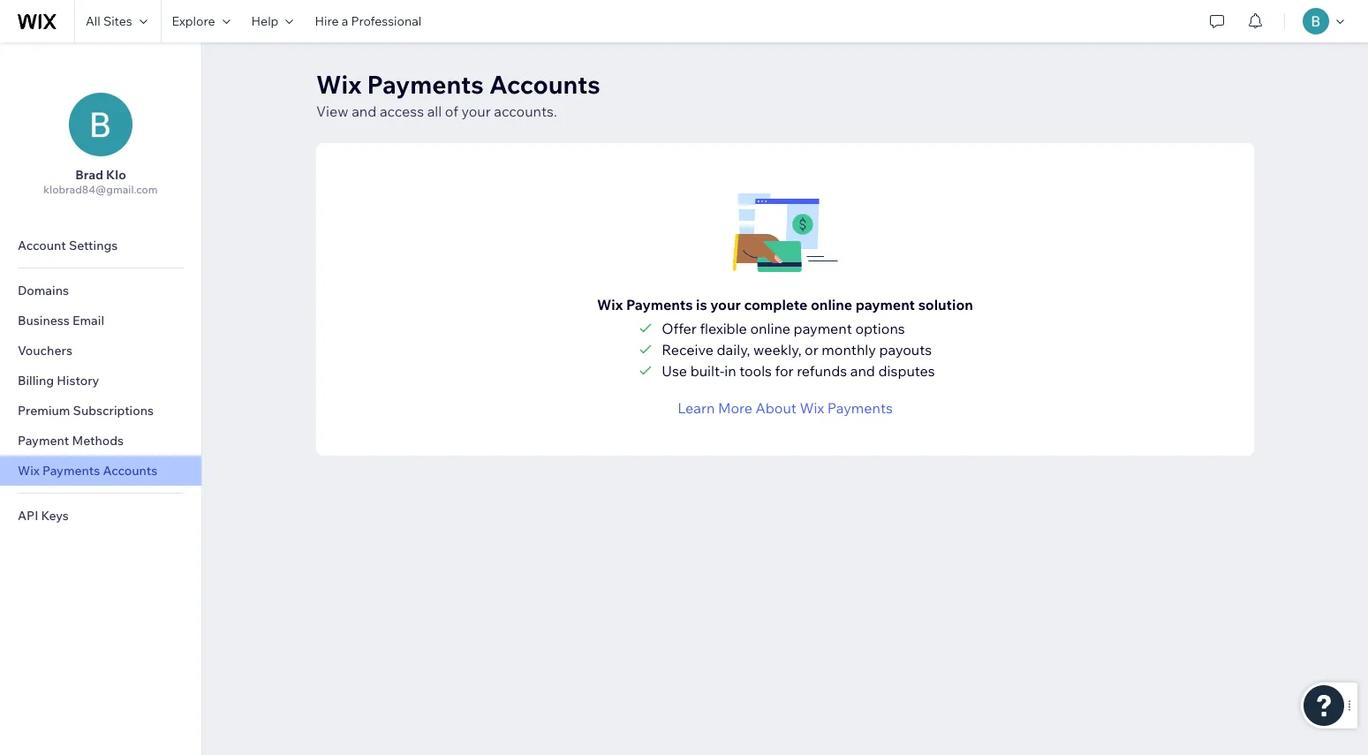 Task type: vqa. For each thing, say whether or not it's contained in the screenshot.
Menus link at the left
no



Task type: locate. For each thing, give the bounding box(es) containing it.
sidebar element
[[0, 42, 202, 755]]

payouts
[[879, 341, 932, 359]]

learn
[[678, 399, 715, 417]]

brad
[[75, 167, 103, 183]]

1 horizontal spatial payment
[[856, 296, 915, 314]]

wix for wix payments accounts view and access all of your accounts.
[[316, 69, 362, 100]]

payments inside sidebar element
[[42, 463, 100, 479]]

built-
[[690, 362, 724, 380]]

refunds
[[797, 362, 847, 380]]

1 vertical spatial online
[[750, 320, 791, 337]]

or
[[805, 341, 819, 359]]

payments down refunds
[[827, 399, 893, 417]]

access
[[380, 102, 424, 120]]

1 horizontal spatial and
[[850, 362, 875, 380]]

help
[[251, 13, 279, 29]]

your inside wix payments accounts view and access all of your accounts.
[[461, 102, 491, 120]]

your
[[461, 102, 491, 120], [710, 296, 741, 314]]

for
[[775, 362, 794, 380]]

0 vertical spatial and
[[352, 102, 377, 120]]

premium subscriptions link
[[0, 396, 201, 426]]

and right view
[[352, 102, 377, 120]]

0 vertical spatial your
[[461, 102, 491, 120]]

all sites
[[86, 13, 132, 29]]

klo
[[106, 167, 126, 183]]

accounts inside sidebar element
[[103, 463, 157, 479]]

email
[[72, 313, 104, 329]]

disputes
[[878, 362, 935, 380]]

wix
[[316, 69, 362, 100], [597, 296, 623, 314], [800, 399, 824, 417], [18, 463, 40, 479]]

0 horizontal spatial accounts
[[103, 463, 157, 479]]

vouchers link
[[0, 336, 201, 366]]

payment
[[18, 433, 69, 449]]

sites
[[103, 13, 132, 29]]

payment methods
[[18, 433, 124, 449]]

payments up the all
[[367, 69, 484, 100]]

flexible
[[700, 320, 747, 337]]

premium subscriptions
[[18, 403, 154, 419]]

business email
[[18, 313, 104, 329]]

1 vertical spatial your
[[710, 296, 741, 314]]

receive daily, weekly, or monthly payouts
[[662, 341, 932, 359]]

wix payments accounts view and access all of your accounts.
[[316, 69, 600, 120]]

wix inside wix payments accounts view and access all of your accounts.
[[316, 69, 362, 100]]

0 vertical spatial online
[[811, 296, 852, 314]]

online up 'monthly'
[[811, 296, 852, 314]]

receive
[[662, 341, 714, 359]]

accounts
[[489, 69, 600, 100], [103, 463, 157, 479]]

0 horizontal spatial online
[[750, 320, 791, 337]]

billing history
[[18, 373, 99, 389]]

wix payments is your complete online payment solution
[[597, 296, 973, 314]]

online up weekly, at top
[[750, 320, 791, 337]]

online
[[811, 296, 852, 314], [750, 320, 791, 337]]

1 vertical spatial and
[[850, 362, 875, 380]]

wix payments accounts
[[18, 463, 157, 479]]

payment up or
[[794, 320, 852, 337]]

0 horizontal spatial and
[[352, 102, 377, 120]]

business email link
[[0, 306, 201, 336]]

accounts for wix payments accounts
[[103, 463, 157, 479]]

payments down the payment methods in the left bottom of the page
[[42, 463, 100, 479]]

1 horizontal spatial accounts
[[489, 69, 600, 100]]

hire
[[315, 13, 339, 29]]

0 vertical spatial accounts
[[489, 69, 600, 100]]

payment
[[856, 296, 915, 314], [794, 320, 852, 337]]

1 vertical spatial payment
[[794, 320, 852, 337]]

and down 'monthly'
[[850, 362, 875, 380]]

payments up offer
[[626, 296, 693, 314]]

klobrad84@gmail.com
[[44, 183, 158, 196]]

wix payments accounts link
[[0, 456, 201, 486]]

weekly,
[[753, 341, 802, 359]]

hire a professional
[[315, 13, 421, 29]]

vouchers
[[18, 343, 72, 359]]

accounts inside wix payments accounts view and access all of your accounts.
[[489, 69, 600, 100]]

domains
[[18, 283, 69, 299]]

more
[[718, 399, 752, 417]]

accounts down payment methods link
[[103, 463, 157, 479]]

accounts up the accounts.
[[489, 69, 600, 100]]

wix inside sidebar element
[[18, 463, 40, 479]]

wix for wix payments accounts
[[18, 463, 40, 479]]

is
[[696, 296, 707, 314]]

payments for wix payments is your complete online payment solution
[[626, 296, 693, 314]]

and
[[352, 102, 377, 120], [850, 362, 875, 380]]

in
[[724, 362, 736, 380]]

use built-in tools for refunds and disputes
[[662, 362, 935, 380]]

accounts for wix payments accounts view and access all of your accounts.
[[489, 69, 600, 100]]

payment up options
[[856, 296, 915, 314]]

hire a professional link
[[304, 0, 432, 42]]

use
[[662, 362, 687, 380]]

help button
[[241, 0, 304, 42]]

0 horizontal spatial your
[[461, 102, 491, 120]]

wix for wix payments is your complete online payment solution
[[597, 296, 623, 314]]

1 vertical spatial accounts
[[103, 463, 157, 479]]

your up flexible
[[710, 296, 741, 314]]

payments
[[367, 69, 484, 100], [626, 296, 693, 314], [827, 399, 893, 417], [42, 463, 100, 479]]

subscriptions
[[73, 403, 154, 419]]

your right of
[[461, 102, 491, 120]]

account settings link
[[0, 231, 201, 261]]

payments inside wix payments accounts view and access all of your accounts.
[[367, 69, 484, 100]]

solution
[[918, 296, 973, 314]]

0 horizontal spatial payment
[[794, 320, 852, 337]]



Task type: describe. For each thing, give the bounding box(es) containing it.
account settings
[[18, 238, 118, 253]]

1 horizontal spatial online
[[811, 296, 852, 314]]

api
[[18, 508, 38, 524]]

offer flexible online payment options
[[662, 320, 905, 337]]

view
[[316, 102, 348, 120]]

all
[[86, 13, 100, 29]]

payments for wix payments accounts
[[42, 463, 100, 479]]

accounts.
[[494, 102, 557, 120]]

tools
[[739, 362, 772, 380]]

settings
[[69, 238, 118, 253]]

payments for wix payments accounts view and access all of your accounts.
[[367, 69, 484, 100]]

1 horizontal spatial your
[[710, 296, 741, 314]]

0 vertical spatial payment
[[856, 296, 915, 314]]

monthly
[[822, 341, 876, 359]]

billing
[[18, 373, 54, 389]]

options
[[855, 320, 905, 337]]

business
[[18, 313, 70, 329]]

explore
[[172, 13, 215, 29]]

keys
[[41, 508, 69, 524]]

payment methods link
[[0, 426, 201, 456]]

of
[[445, 102, 458, 120]]

all
[[427, 102, 442, 120]]

learn more about wix payments link
[[678, 397, 893, 419]]

billing history link
[[0, 366, 201, 396]]

complete
[[744, 296, 808, 314]]

professional
[[351, 13, 421, 29]]

account
[[18, 238, 66, 253]]

domains link
[[0, 276, 201, 306]]

premium
[[18, 403, 70, 419]]

api keys
[[18, 508, 69, 524]]

history
[[57, 373, 99, 389]]

methods
[[72, 433, 124, 449]]

and inside wix payments accounts view and access all of your accounts.
[[352, 102, 377, 120]]

offer
[[662, 320, 697, 337]]

a
[[341, 13, 348, 29]]

daily,
[[717, 341, 750, 359]]

learn more about wix payments
[[678, 399, 893, 417]]

api keys link
[[0, 501, 201, 531]]

brad klo klobrad84@gmail.com
[[44, 167, 158, 196]]

about
[[756, 399, 797, 417]]



